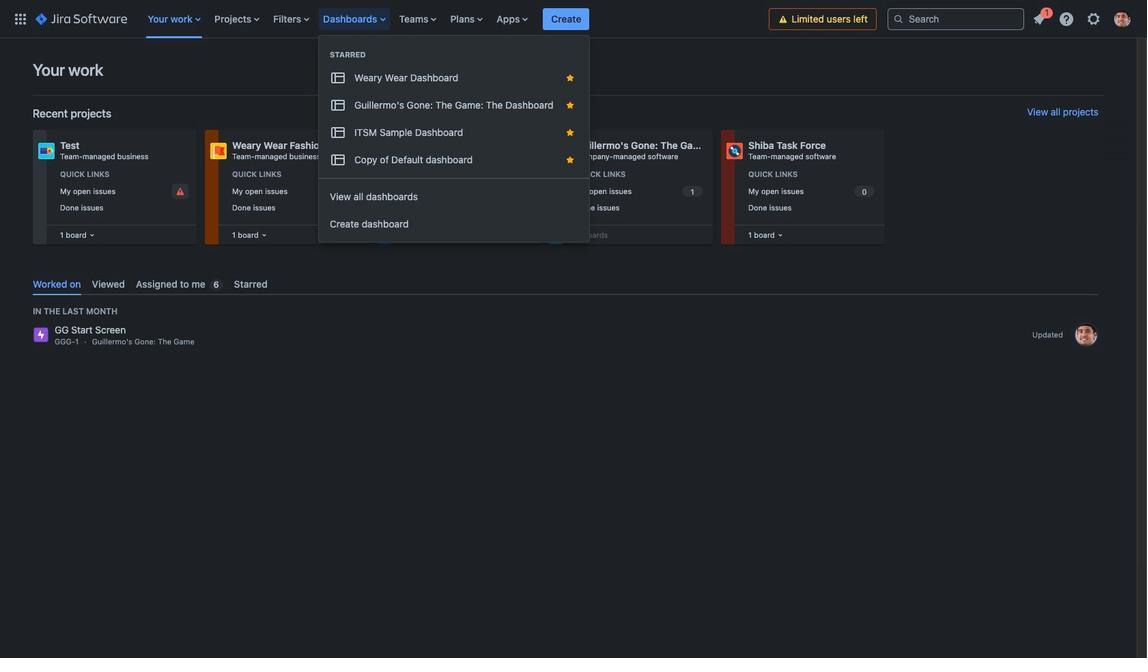 Task type: describe. For each thing, give the bounding box(es) containing it.
Search field
[[888, 8, 1025, 30]]

board image
[[259, 230, 270, 241]]

primary element
[[8, 0, 770, 38]]

1 horizontal spatial list item
[[544, 0, 590, 38]]

1 horizontal spatial list
[[1028, 5, 1140, 31]]

appswitcher icon image
[[12, 11, 29, 27]]

settings image
[[1086, 11, 1103, 27]]

star guillermo's gone: the game: the dashboard image
[[565, 100, 576, 111]]

your profile and settings image
[[1115, 11, 1132, 27]]

dashboard image for star guillermo's gone: the game: the dashboard icon
[[330, 97, 346, 113]]

0 horizontal spatial list
[[141, 0, 770, 38]]

star weary wear dashboard image
[[565, 72, 576, 83]]



Task type: locate. For each thing, give the bounding box(es) containing it.
tab list
[[27, 273, 1105, 295]]

2 board image from the left
[[775, 230, 786, 241]]

dashboard image
[[330, 70, 346, 86], [330, 97, 346, 113], [330, 124, 346, 141], [330, 152, 346, 168]]

2 dashboard image from the top
[[330, 97, 346, 113]]

star itsm sample dashboard image
[[565, 127, 576, 138]]

0 horizontal spatial list item
[[319, 0, 391, 38]]

3 dashboard image from the top
[[330, 124, 346, 141]]

heading
[[319, 49, 589, 60]]

1 horizontal spatial board image
[[775, 230, 786, 241]]

help image
[[1059, 11, 1076, 27]]

notifications image
[[1032, 11, 1048, 27]]

board image
[[87, 230, 98, 241], [775, 230, 786, 241]]

4 dashboard image from the top
[[330, 152, 346, 168]]

search image
[[894, 13, 905, 24]]

1 board image from the left
[[87, 230, 98, 241]]

dashboard image for star copy of default dashboard image at the top of the page
[[330, 152, 346, 168]]

list
[[141, 0, 770, 38], [1028, 5, 1140, 31]]

None search field
[[888, 8, 1025, 30]]

2 horizontal spatial list item
[[1028, 5, 1054, 30]]

dashboard image for star itsm sample dashboard icon
[[330, 124, 346, 141]]

0 horizontal spatial board image
[[87, 230, 98, 241]]

dashboard image for star weary wear dashboard image
[[330, 70, 346, 86]]

star copy of default dashboard image
[[565, 154, 576, 165]]

1 dashboard image from the top
[[330, 70, 346, 86]]

jira software image
[[36, 11, 127, 27], [36, 11, 127, 27]]

list item
[[319, 0, 391, 38], [544, 0, 590, 38], [1028, 5, 1054, 30]]

banner
[[0, 0, 1148, 38]]



Task type: vqa. For each thing, say whether or not it's contained in the screenshot.
'list' to the left
yes



